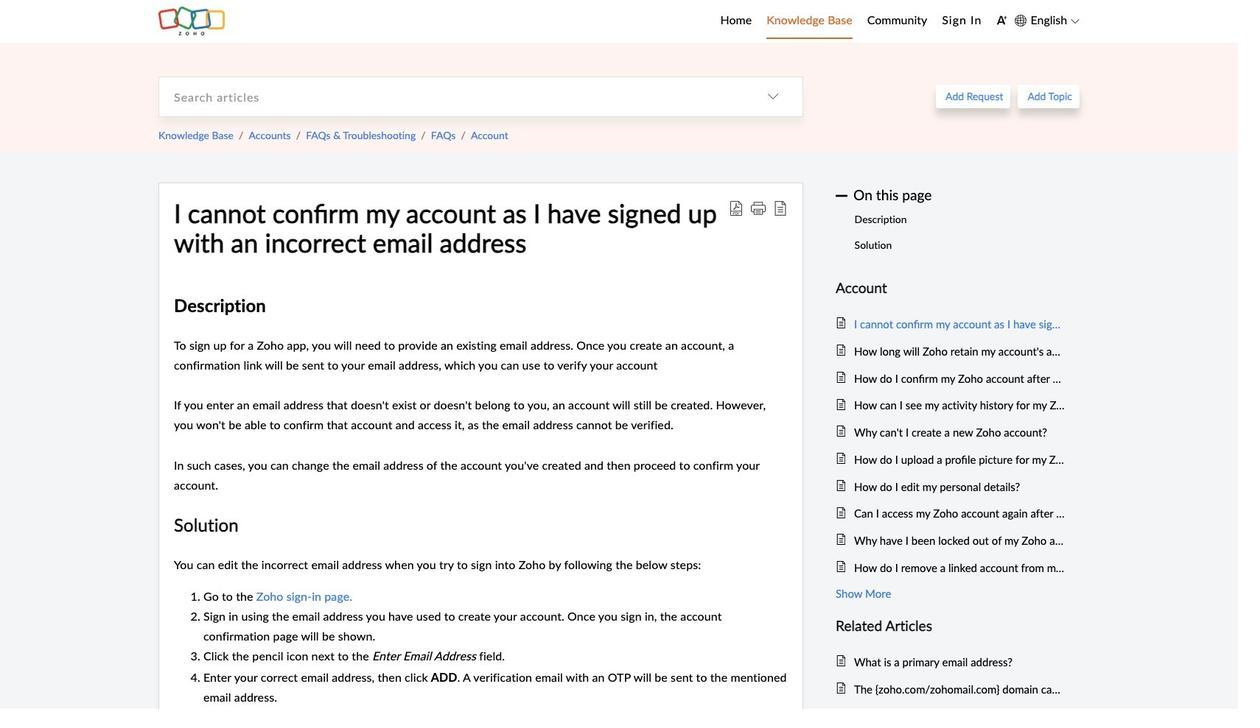 Task type: locate. For each thing, give the bounding box(es) containing it.
0 vertical spatial heading
[[836, 277, 1065, 300]]

reader view image
[[773, 201, 788, 216]]

1 vertical spatial heading
[[836, 615, 1065, 638]]

choose category image
[[767, 91, 779, 103]]

Search articles field
[[159, 77, 744, 116]]

choose category element
[[744, 77, 803, 116]]

heading
[[836, 277, 1065, 300], [836, 615, 1065, 638]]



Task type: describe. For each thing, give the bounding box(es) containing it.
download as pdf image
[[729, 201, 744, 216]]

user preference image
[[997, 15, 1008, 26]]

2 heading from the top
[[836, 615, 1065, 638]]

1 heading from the top
[[836, 277, 1065, 300]]

choose languages element
[[1015, 11, 1080, 30]]

user preference element
[[997, 10, 1008, 32]]



Task type: vqa. For each thing, say whether or not it's contained in the screenshot.
the Topic Type element
no



